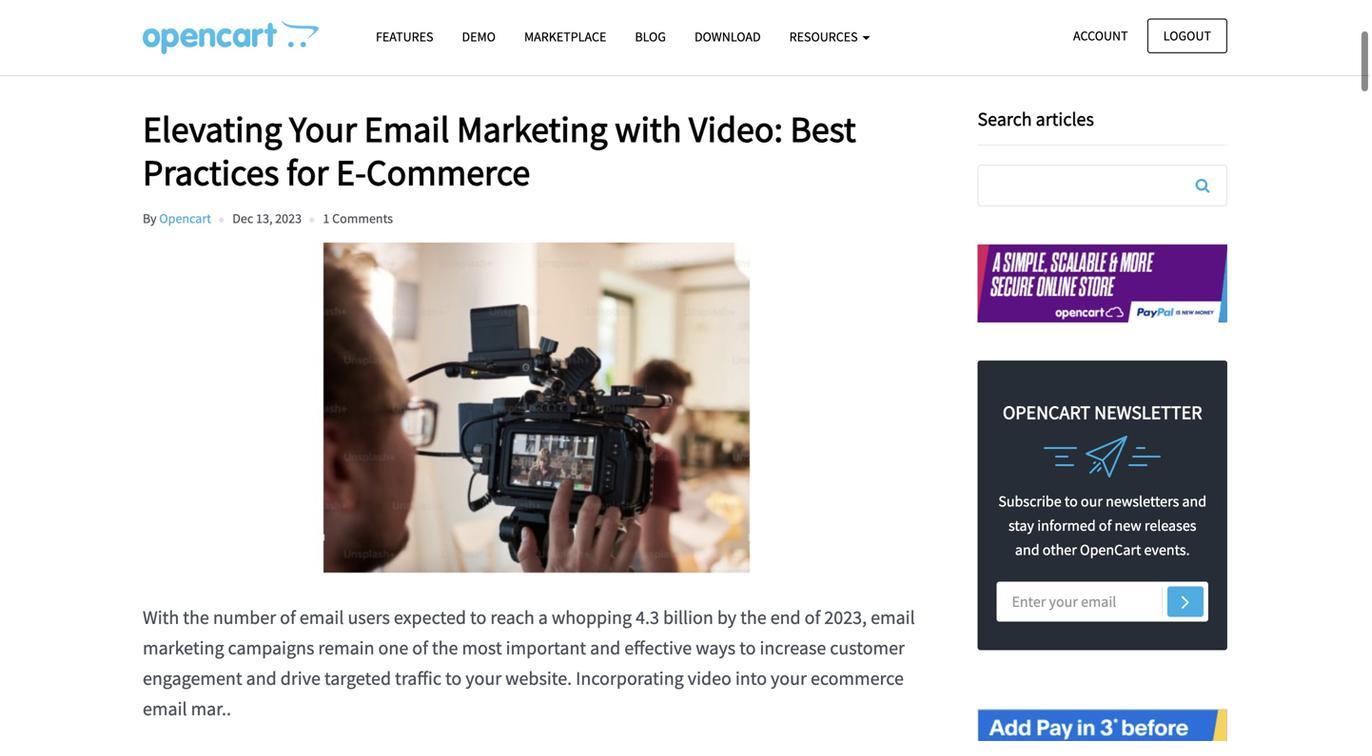 Task type: vqa. For each thing, say whether or not it's contained in the screenshot.
and up
no



Task type: describe. For each thing, give the bounding box(es) containing it.
1 horizontal spatial email
[[300, 605, 344, 629]]

website. incorporating
[[505, 666, 684, 690]]

angle right image
[[1181, 590, 1190, 613]]

newsletters
[[1106, 492, 1179, 511]]

subscribe
[[998, 492, 1061, 511]]

of right one on the left
[[412, 636, 428, 660]]

other
[[1043, 541, 1077, 560]]

resources link
[[775, 20, 884, 53]]

search
[[978, 107, 1032, 131]]

traffic
[[395, 666, 441, 690]]

ways
[[696, 636, 736, 660]]

of up campaigns
[[280, 605, 296, 629]]

one
[[378, 636, 408, 660]]

and up website. incorporating
[[590, 636, 621, 660]]

drive
[[280, 666, 321, 690]]

subscribe to our newsletters and stay informed of new releases and other opencart events.
[[998, 492, 1207, 560]]

our
[[1081, 492, 1103, 511]]

e-
[[336, 149, 366, 195]]

events.
[[1144, 541, 1190, 560]]

Enter your email text field
[[997, 582, 1208, 622]]

logout link
[[1147, 19, 1227, 53]]

of inside the subscribe to our newsletters and stay informed of new releases and other opencart events.
[[1099, 516, 1111, 535]]

newsletter
[[1094, 401, 1202, 424]]

blog link
[[621, 20, 680, 53]]

account
[[1073, 27, 1128, 44]]

by opencart
[[143, 210, 211, 227]]

2023,
[[824, 605, 867, 629]]

users
[[348, 605, 390, 629]]

marketplace
[[524, 28, 606, 45]]

practices
[[143, 149, 279, 195]]

resources
[[789, 28, 860, 45]]

opencart link
[[159, 210, 211, 227]]

with the number of email users expected to reach a whopping 4.3 billion by the end of 2023, email marketing campaigns remain one of the most important and effective ways to increase customer engagement and drive targeted traffic to your website. incorporating video into your ecommerce email mar..
[[143, 605, 915, 720]]

opencart
[[159, 210, 211, 227]]

campaigns
[[228, 636, 314, 660]]

video
[[688, 666, 732, 690]]

best
[[790, 106, 856, 152]]

dec 13, 2023
[[232, 210, 302, 227]]

comments
[[332, 210, 393, 227]]

stay
[[1009, 516, 1034, 535]]

2 horizontal spatial email
[[871, 605, 915, 629]]

account link
[[1057, 19, 1144, 53]]

4.3
[[636, 605, 659, 629]]

whopping
[[552, 605, 632, 629]]

email
[[364, 106, 449, 152]]

dec
[[232, 210, 253, 227]]

into
[[735, 666, 767, 690]]

by
[[143, 210, 157, 227]]

commerce
[[366, 149, 530, 195]]

by
[[717, 605, 737, 629]]

0 horizontal spatial email
[[143, 697, 187, 720]]

paypal blog image
[[978, 688, 1227, 741]]

features
[[376, 28, 433, 45]]

remain
[[318, 636, 374, 660]]

1
[[323, 210, 330, 227]]

informed
[[1037, 516, 1096, 535]]

important
[[506, 636, 586, 660]]

search articles
[[978, 107, 1094, 131]]

1 your from the left
[[465, 666, 502, 690]]

to right traffic
[[445, 666, 462, 690]]

1 horizontal spatial the
[[432, 636, 458, 660]]

new
[[1115, 516, 1141, 535]]

to up most
[[470, 605, 486, 629]]

your
[[289, 106, 357, 152]]

13,
[[256, 210, 273, 227]]



Task type: locate. For each thing, give the bounding box(es) containing it.
for
[[286, 149, 329, 195]]

most
[[462, 636, 502, 660]]

the
[[183, 605, 209, 629], [740, 605, 767, 629], [432, 636, 458, 660]]

0 horizontal spatial your
[[465, 666, 502, 690]]

1 vertical spatial opencart
[[1080, 541, 1141, 560]]

your down increase
[[771, 666, 807, 690]]

number
[[213, 605, 276, 629]]

search image
[[1196, 178, 1210, 193]]

of right end on the right bottom of the page
[[805, 605, 820, 629]]

marketplace link
[[510, 20, 621, 53]]

effective
[[624, 636, 692, 660]]

to up the into
[[739, 636, 756, 660]]

of left new
[[1099, 516, 1111, 535]]

mar..
[[191, 697, 231, 720]]

elevating
[[143, 106, 282, 152]]

marketing
[[143, 636, 224, 660]]

features link
[[362, 20, 448, 53]]

elevating your email marketing with video: best practices for e-commerce
[[143, 106, 856, 195]]

and down stay
[[1015, 541, 1040, 560]]

opencart up subscribe
[[1003, 401, 1090, 424]]

download
[[694, 28, 761, 45]]

reach
[[490, 605, 534, 629]]

demo
[[462, 28, 496, 45]]

email
[[300, 605, 344, 629], [871, 605, 915, 629], [143, 697, 187, 720]]

elevating your email marketing with video: best practices for e-commerce link
[[143, 106, 949, 195]]

1 horizontal spatial your
[[771, 666, 807, 690]]

0 vertical spatial opencart
[[1003, 401, 1090, 424]]

with
[[615, 106, 682, 152]]

logout
[[1163, 27, 1211, 44]]

engagement
[[143, 666, 242, 690]]

customer
[[830, 636, 905, 660]]

increase
[[760, 636, 826, 660]]

billion
[[663, 605, 713, 629]]

and
[[1182, 492, 1207, 511], [1015, 541, 1040, 560], [590, 636, 621, 660], [246, 666, 277, 690]]

a
[[538, 605, 548, 629]]

opencart newsletter
[[1003, 401, 1202, 424]]

email up the 'customer'
[[871, 605, 915, 629]]

0 horizontal spatial the
[[183, 605, 209, 629]]

opencart
[[1003, 401, 1090, 424], [1080, 541, 1141, 560]]

end
[[770, 605, 801, 629]]

email down engagement
[[143, 697, 187, 720]]

articles
[[1036, 107, 1094, 131]]

blog
[[635, 28, 666, 45]]

the down expected
[[432, 636, 458, 660]]

2 your from the left
[[771, 666, 807, 690]]

and up releases on the bottom right of the page
[[1182, 492, 1207, 511]]

video:
[[689, 106, 783, 152]]

email up the remain on the left of the page
[[300, 605, 344, 629]]

to
[[1064, 492, 1078, 511], [470, 605, 486, 629], [739, 636, 756, 660], [445, 666, 462, 690]]

targeted
[[324, 666, 391, 690]]

opencart - blog image
[[143, 20, 319, 54]]

releases
[[1144, 516, 1196, 535]]

2023
[[275, 210, 302, 227]]

opencart down new
[[1080, 541, 1141, 560]]

expected
[[394, 605, 466, 629]]

2 horizontal spatial the
[[740, 605, 767, 629]]

demo link
[[448, 20, 510, 53]]

the up marketing
[[183, 605, 209, 629]]

to inside the subscribe to our newsletters and stay informed of new releases and other opencart events.
[[1064, 492, 1078, 511]]

with
[[143, 605, 179, 629]]

your down most
[[465, 666, 502, 690]]

of
[[1099, 516, 1111, 535], [280, 605, 296, 629], [805, 605, 820, 629], [412, 636, 428, 660]]

and down campaigns
[[246, 666, 277, 690]]

elevating your email marketing with video: best practices for e-commerce image
[[143, 242, 930, 573]]

the right by
[[740, 605, 767, 629]]

to left our
[[1064, 492, 1078, 511]]

1 comments
[[323, 210, 393, 227]]

opencart inside the subscribe to our newsletters and stay informed of new releases and other opencart events.
[[1080, 541, 1141, 560]]

marketing
[[457, 106, 608, 152]]

your
[[465, 666, 502, 690], [771, 666, 807, 690]]

download link
[[680, 20, 775, 53]]

ecommerce
[[811, 666, 904, 690]]

None text field
[[979, 166, 1226, 206]]



